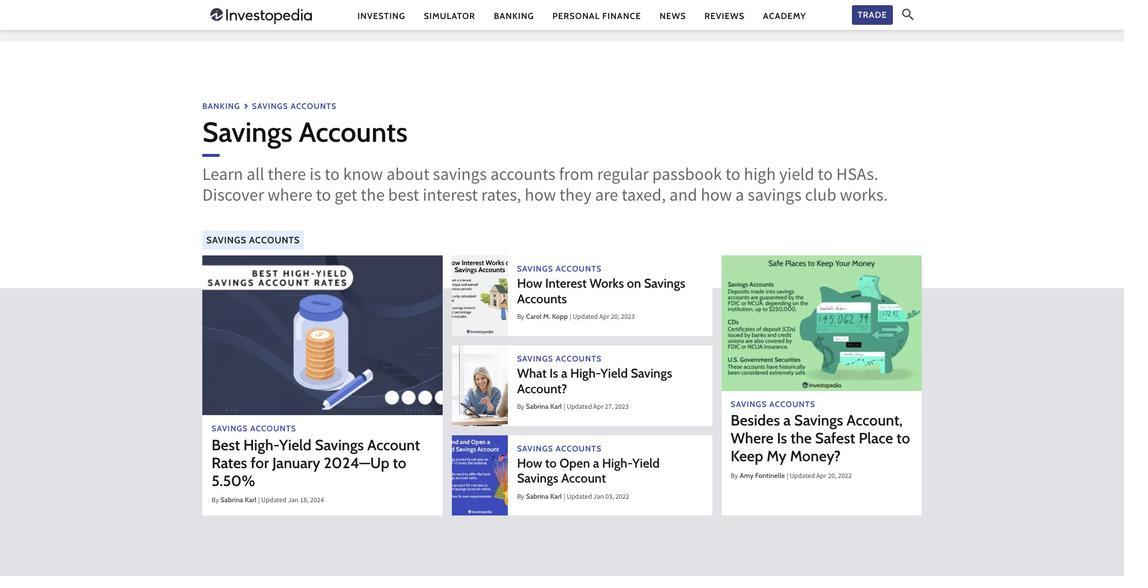 Task type: vqa. For each thing, say whether or not it's contained in the screenshot.
on
yes



Task type: describe. For each thing, give the bounding box(es) containing it.
best high-yield savings account rates for january 2024—up to 5.50% by sabrina karl updated jan 18, 2024
[[212, 436, 420, 507]]

to inside best high-yield savings account rates for january 2024—up to 5.50% by sabrina karl updated jan 18, 2024
[[393, 454, 407, 472]]

account inside best high-yield savings account rates for january 2024—up to 5.50% by sabrina karl updated jan 18, 2024
[[367, 436, 420, 454]]

personal finance link
[[553, 10, 641, 22]]

money?
[[790, 447, 841, 466]]

academy
[[764, 11, 807, 21]]

to right is
[[325, 163, 340, 190]]

0 horizontal spatial banking link
[[202, 101, 240, 111]]

27,
[[605, 402, 614, 413]]

and
[[670, 184, 698, 210]]

1 how from the left
[[525, 184, 556, 210]]

an executive talks with a client. image
[[452, 345, 508, 426]]

works.
[[840, 184, 888, 210]]

where
[[731, 429, 774, 448]]

finance
[[603, 11, 641, 21]]

investing
[[358, 11, 406, 21]]

savings inside what is a high-yield savings account? by sabrina karl updated apr 27, 2023
[[631, 366, 673, 381]]

simulator link
[[424, 10, 476, 22]]

academy link
[[764, 10, 807, 22]]

best
[[212, 436, 240, 454]]

interest
[[423, 184, 478, 210]]

2022 inside besides a savings account, where is the safest place to keep my money? by amy fontinelle updated apr 20, 2022
[[838, 471, 852, 482]]

amy
[[740, 471, 754, 480]]

investing link
[[358, 10, 406, 22]]

updated inside besides a savings account, where is the safest place to keep my money? by amy fontinelle updated apr 20, 2022
[[790, 471, 815, 482]]

2023 for yield
[[615, 402, 629, 413]]

how interest works on savings accounts image
[[452, 255, 508, 336]]

taxed,
[[622, 184, 666, 210]]

yield inside best high-yield savings account rates for january 2024—up to 5.50% by sabrina karl updated jan 18, 2024
[[279, 436, 312, 454]]

apr inside besides a savings account, where is the safest place to keep my money? by amy fontinelle updated apr 20, 2022
[[817, 471, 827, 482]]

to left high
[[726, 163, 741, 190]]

my
[[767, 447, 787, 466]]

where
[[268, 184, 313, 210]]

what
[[517, 366, 547, 381]]

savings inside besides a savings account, where is the safest place to keep my money? by amy fontinelle updated apr 20, 2022
[[795, 411, 844, 430]]

reviews
[[705, 11, 745, 21]]

18,
[[300, 496, 309, 507]]

from
[[559, 163, 594, 190]]

yield inside "how to open a high-yield savings account by sabrina karl updated jan 03, 2022"
[[633, 456, 660, 471]]

the inside learn all there is to know about savings accounts from regular passbook to high yield to hsas. discover where to get the best interest rates, how they are taxed, and how a savings club works.
[[361, 184, 385, 210]]

account,
[[847, 411, 903, 430]]

m.
[[543, 312, 551, 321]]

accounts inside how interest works on savings accounts by carol m. kopp updated apr 20, 2023
[[517, 291, 567, 307]]

1 vertical spatial savings accounts
[[202, 115, 408, 149]]

news
[[660, 11, 686, 21]]

personal finance
[[553, 11, 641, 21]]

a inside learn all there is to know about savings accounts from regular passbook to high yield to hsas. discover where to get the best interest rates, how they are taxed, and how a savings club works.
[[736, 184, 745, 210]]

besides a savings account, where is the safest place to keep my money? by amy fontinelle updated apr 20, 2022
[[731, 411, 911, 482]]

investopedia homepage image
[[211, 7, 312, 25]]

2023 for savings
[[621, 312, 635, 323]]

search image
[[903, 9, 914, 20]]

all
[[247, 163, 264, 190]]

interest
[[546, 276, 587, 291]]

there
[[268, 163, 306, 190]]

place
[[859, 429, 894, 448]]

20, inside besides a savings account, where is the safest place to keep my money? by amy fontinelle updated apr 20, 2022
[[828, 471, 837, 482]]

jan inside "how to open a high-yield savings account by sabrina karl updated jan 03, 2022"
[[594, 492, 604, 503]]

reviews link
[[705, 10, 745, 22]]

is
[[310, 163, 321, 190]]

1 horizontal spatial savings
[[748, 184, 802, 210]]

apr for on
[[600, 312, 610, 323]]

get
[[335, 184, 357, 210]]

by inside how interest works on savings accounts by carol m. kopp updated apr 20, 2023
[[517, 312, 525, 323]]

keep
[[731, 447, 764, 466]]

to left the get
[[316, 184, 331, 210]]

trade link
[[852, 5, 893, 25]]

1 horizontal spatial banking link
[[494, 10, 534, 22]]

how for how interest works on savings accounts
[[517, 276, 543, 291]]

20, inside how interest works on savings accounts by carol m. kopp updated apr 20, 2023
[[611, 312, 620, 323]]

account?
[[517, 381, 568, 397]]

updated inside how interest works on savings accounts by carol m. kopp updated apr 20, 2023
[[573, 312, 598, 323]]

updated inside what is a high-yield savings account? by sabrina karl updated apr 27, 2023
[[567, 402, 592, 413]]

apr for high-
[[594, 402, 604, 413]]



Task type: locate. For each thing, give the bounding box(es) containing it.
carol
[[526, 312, 542, 321]]

2022 inside "how to open a high-yield savings account by sabrina karl updated jan 03, 2022"
[[616, 492, 630, 503]]

how for how to open a high-yield savings account
[[517, 456, 543, 471]]

savings accounts right "arrow right" icon
[[252, 101, 337, 111]]

2022
[[838, 471, 852, 482], [616, 492, 630, 503]]

1 horizontal spatial jan
[[594, 492, 604, 503]]

about
[[387, 163, 430, 190]]

2 how from the top
[[517, 456, 543, 471]]

2024
[[310, 496, 324, 507]]

0 horizontal spatial high-
[[244, 436, 279, 454]]

1 vertical spatial the
[[791, 429, 812, 448]]

january
[[272, 454, 321, 472]]

1 vertical spatial banking link
[[202, 101, 240, 111]]

0 horizontal spatial savings
[[433, 163, 487, 190]]

club
[[806, 184, 837, 210]]

karl
[[550, 402, 562, 411], [550, 492, 562, 500], [245, 496, 257, 504]]

0 vertical spatial high-
[[571, 366, 601, 381]]

by left 'carol'
[[517, 312, 525, 323]]

savings
[[433, 163, 487, 190], [748, 184, 802, 210]]

by down 5.50% on the left bottom
[[212, 496, 219, 507]]

high-
[[571, 366, 601, 381], [244, 436, 279, 454], [602, 456, 633, 471]]

0 horizontal spatial banking
[[202, 101, 240, 111]]

how inside how interest works on savings accounts by carol m. kopp updated apr 20, 2023
[[517, 276, 543, 291]]

high- up 03,
[[602, 456, 633, 471]]

karl down 5.50% on the left bottom
[[245, 496, 257, 504]]

1 vertical spatial 2023
[[615, 402, 629, 413]]

by right 'how to find and open a high-yield savings account' image at bottom left
[[517, 492, 525, 503]]

updated inside best high-yield savings account rates for january 2024—up to 5.50% by sabrina karl updated jan 18, 2024
[[261, 496, 287, 507]]

2023 inside how interest works on savings accounts by carol m. kopp updated apr 20, 2023
[[621, 312, 635, 323]]

1 vertical spatial banking
[[202, 101, 240, 111]]

2 horizontal spatial high-
[[602, 456, 633, 471]]

regular
[[597, 163, 649, 190]]

account
[[367, 436, 420, 454], [562, 471, 606, 486]]

sabrina inside "how to open a high-yield savings account by sabrina karl updated jan 03, 2022"
[[526, 492, 549, 500]]

open
[[560, 456, 590, 471]]

jan
[[594, 492, 604, 503], [288, 496, 299, 507]]

how right and
[[701, 184, 732, 210]]

2023 right 27,
[[615, 402, 629, 413]]

20, down money?
[[828, 471, 837, 482]]

banking
[[494, 11, 534, 21], [202, 101, 240, 111]]

karl inside best high-yield savings account rates for january 2024—up to 5.50% by sabrina karl updated jan 18, 2024
[[245, 496, 257, 504]]

personal
[[553, 11, 600, 21]]

1 vertical spatial 20,
[[828, 471, 837, 482]]

discover
[[202, 184, 264, 210]]

high
[[744, 163, 776, 190]]

1 horizontal spatial 2022
[[838, 471, 852, 482]]

to right 2024—up at left
[[393, 454, 407, 472]]

jan inside best high-yield savings account rates for january 2024—up to 5.50% by sabrina karl updated jan 18, 2024
[[288, 496, 299, 507]]

savings inside how interest works on savings accounts by carol m. kopp updated apr 20, 2023
[[644, 276, 686, 291]]

0 horizontal spatial 2022
[[616, 492, 630, 503]]

2023
[[621, 312, 635, 323], [615, 402, 629, 413]]

rates,
[[482, 184, 522, 210]]

best
[[388, 184, 419, 210]]

how inside "how to open a high-yield savings account by sabrina karl updated jan 03, 2022"
[[517, 456, 543, 471]]

savings right "about"
[[433, 163, 487, 190]]

0 horizontal spatial yield
[[279, 436, 312, 454]]

how left they
[[525, 184, 556, 210]]

2 vertical spatial savings accounts
[[206, 235, 300, 246]]

rates
[[212, 454, 247, 472]]

to right yield
[[818, 163, 833, 190]]

to inside "how to open a high-yield savings account by sabrina karl updated jan 03, 2022"
[[546, 456, 557, 471]]

yield
[[601, 366, 628, 381], [279, 436, 312, 454], [633, 456, 660, 471]]

updated left 03,
[[567, 492, 592, 503]]

1 vertical spatial account
[[562, 471, 606, 486]]

high- inside what is a high-yield savings account? by sabrina karl updated apr 27, 2023
[[571, 366, 601, 381]]

0 horizontal spatial jan
[[288, 496, 299, 507]]

savings inside best high-yield savings account rates for january 2024—up to 5.50% by sabrina karl updated jan 18, 2024
[[315, 436, 364, 454]]

is inside what is a high-yield savings account? by sabrina karl updated apr 27, 2023
[[550, 366, 559, 381]]

high- right account?
[[571, 366, 601, 381]]

by inside "how to open a high-yield savings account by sabrina karl updated jan 03, 2022"
[[517, 492, 525, 503]]

yield inside what is a high-yield savings account? by sabrina karl updated apr 27, 2023
[[601, 366, 628, 381]]

0 horizontal spatial is
[[550, 366, 559, 381]]

0 vertical spatial apr
[[600, 312, 610, 323]]

1 vertical spatial 2022
[[616, 492, 630, 503]]

2 horizontal spatial yield
[[633, 456, 660, 471]]

0 vertical spatial 2022
[[838, 471, 852, 482]]

20, down works
[[611, 312, 620, 323]]

0 vertical spatial banking link
[[494, 10, 534, 22]]

apr down money?
[[817, 471, 827, 482]]

trade
[[858, 10, 888, 20]]

yield
[[780, 163, 815, 190]]

jan left 03,
[[594, 492, 604, 503]]

by inside best high-yield savings account rates for january 2024—up to 5.50% by sabrina karl updated jan 18, 2024
[[212, 496, 219, 507]]

how up 'carol'
[[517, 276, 543, 291]]

fontinelle
[[756, 471, 785, 480]]

they
[[560, 184, 592, 210]]

how to open a high-yield savings account by sabrina karl updated jan 03, 2022
[[517, 456, 660, 503]]

0 vertical spatial savings accounts
[[252, 101, 337, 111]]

20,
[[611, 312, 620, 323], [828, 471, 837, 482]]

2 vertical spatial apr
[[817, 471, 827, 482]]

on
[[627, 276, 641, 291]]

the inside besides a savings account, where is the safest place to keep my money? by amy fontinelle updated apr 20, 2022
[[791, 429, 812, 448]]

is inside besides a savings account, where is the safest place to keep my money? by amy fontinelle updated apr 20, 2022
[[777, 429, 788, 448]]

high- right best
[[244, 436, 279, 454]]

apr
[[600, 312, 610, 323], [594, 402, 604, 413], [817, 471, 827, 482]]

0 vertical spatial is
[[550, 366, 559, 381]]

jan left the 18, at left
[[288, 496, 299, 507]]

1 vertical spatial yield
[[279, 436, 312, 454]]

news link
[[660, 10, 686, 22]]

by down account?
[[517, 402, 525, 413]]

are
[[595, 184, 619, 210]]

high- inside "how to open a high-yield savings account by sabrina karl updated jan 03, 2022"
[[602, 456, 633, 471]]

investopedia custom asset that shows a change jar, with the title "best high-yield savings account rates" image
[[202, 255, 443, 416]]

savings
[[252, 101, 288, 111], [202, 115, 293, 149], [206, 235, 247, 246], [644, 276, 686, 291], [631, 366, 673, 381], [795, 411, 844, 430], [315, 436, 364, 454], [517, 471, 559, 486]]

how to find and open a high-yield savings account image
[[452, 435, 508, 516]]

0 horizontal spatial account
[[367, 436, 420, 454]]

1 vertical spatial how
[[517, 456, 543, 471]]

updated left the 18, at left
[[261, 496, 287, 507]]

the
[[361, 184, 385, 210], [791, 429, 812, 448]]

2023 down the on
[[621, 312, 635, 323]]

how
[[517, 276, 543, 291], [517, 456, 543, 471]]

account inside "how to open a high-yield savings account by sabrina karl updated jan 03, 2022"
[[562, 471, 606, 486]]

savings accounts down discover
[[206, 235, 300, 246]]

1 horizontal spatial yield
[[601, 366, 628, 381]]

by inside what is a high-yield savings account? by sabrina karl updated apr 27, 2023
[[517, 402, 525, 413]]

works
[[590, 276, 624, 291]]

what is a high-yield savings account? by sabrina karl updated apr 27, 2023
[[517, 366, 673, 413]]

1 horizontal spatial how
[[701, 184, 732, 210]]

karl inside "how to open a high-yield savings account by sabrina karl updated jan 03, 2022"
[[550, 492, 562, 500]]

how left open
[[517, 456, 543, 471]]

a
[[736, 184, 745, 210], [561, 366, 568, 381], [784, 411, 791, 430], [593, 456, 600, 471]]

is
[[550, 366, 559, 381], [777, 429, 788, 448]]

0 vertical spatial account
[[367, 436, 420, 454]]

is right "what"
[[550, 366, 559, 381]]

sabrina inside best high-yield savings account rates for january 2024—up to 5.50% by sabrina karl updated jan 18, 2024
[[221, 496, 243, 504]]

a right open
[[593, 456, 600, 471]]

1 horizontal spatial high-
[[571, 366, 601, 381]]

the right the get
[[361, 184, 385, 210]]

2022 right 03,
[[616, 492, 630, 503]]

savings accounts
[[252, 101, 337, 111], [202, 115, 408, 149], [206, 235, 300, 246]]

2 how from the left
[[701, 184, 732, 210]]

updated
[[573, 312, 598, 323], [567, 402, 592, 413], [790, 471, 815, 482], [567, 492, 592, 503], [261, 496, 287, 507]]

learn all there is to know about savings accounts from regular passbook to high yield to hsas. discover where to get the best interest rates, how they are taxed, and how a savings club works.
[[202, 163, 888, 210]]

a inside "how to open a high-yield savings account by sabrina karl updated jan 03, 2022"
[[593, 456, 600, 471]]

updated left 27,
[[567, 402, 592, 413]]

a right besides on the right of page
[[784, 411, 791, 430]]

karl down open
[[550, 492, 562, 500]]

0 vertical spatial banking
[[494, 11, 534, 21]]

sabrina
[[526, 402, 549, 411], [526, 492, 549, 500], [221, 496, 243, 504]]

03,
[[606, 492, 614, 503]]

learn
[[202, 163, 243, 190]]

apr inside how interest works on savings accounts by carol m. kopp updated apr 20, 2023
[[600, 312, 610, 323]]

1 horizontal spatial is
[[777, 429, 788, 448]]

how interest works on savings accounts by carol m. kopp updated apr 20, 2023
[[517, 276, 686, 323]]

savings left club
[[748, 184, 802, 210]]

apr down works
[[600, 312, 610, 323]]

arrow right image
[[243, 103, 250, 110]]

1 horizontal spatial banking
[[494, 11, 534, 21]]

how
[[525, 184, 556, 210], [701, 184, 732, 210]]

2022 down money?
[[838, 471, 852, 482]]

1 vertical spatial high-
[[244, 436, 279, 454]]

safe places to keep your money image
[[722, 255, 922, 391]]

0 horizontal spatial how
[[525, 184, 556, 210]]

accounts
[[491, 163, 556, 190]]

a right and
[[736, 184, 745, 210]]

hsas.
[[837, 163, 879, 190]]

safest
[[816, 429, 856, 448]]

savings accounts down savings accounts link
[[202, 115, 408, 149]]

besides
[[731, 411, 780, 430]]

passbook
[[653, 163, 722, 190]]

2024—up
[[324, 454, 390, 472]]

accounts
[[291, 101, 337, 111], [299, 115, 408, 149], [249, 235, 300, 246], [517, 291, 567, 307]]

savings accounts link
[[252, 101, 337, 111]]

by
[[517, 312, 525, 323], [517, 402, 525, 413], [731, 471, 738, 482], [517, 492, 525, 503], [212, 496, 219, 507]]

banking link
[[494, 10, 534, 22], [202, 101, 240, 111]]

0 vertical spatial 20,
[[611, 312, 620, 323]]

apr inside what is a high-yield savings account? by sabrina karl updated apr 27, 2023
[[594, 402, 604, 413]]

for
[[251, 454, 269, 472]]

updated right kopp
[[573, 312, 598, 323]]

kopp
[[552, 312, 568, 321]]

1 vertical spatial is
[[777, 429, 788, 448]]

2023 inside what is a high-yield savings account? by sabrina karl updated apr 27, 2023
[[615, 402, 629, 413]]

2 vertical spatial high-
[[602, 456, 633, 471]]

1 horizontal spatial the
[[791, 429, 812, 448]]

a inside besides a savings account, where is the safest place to keep my money? by amy fontinelle updated apr 20, 2022
[[784, 411, 791, 430]]

updated down money?
[[790, 471, 815, 482]]

apr left 27,
[[594, 402, 604, 413]]

is right where
[[777, 429, 788, 448]]

a right "what"
[[561, 366, 568, 381]]

to inside besides a savings account, where is the safest place to keep my money? by amy fontinelle updated apr 20, 2022
[[897, 429, 911, 448]]

know
[[343, 163, 383, 190]]

0 vertical spatial yield
[[601, 366, 628, 381]]

karl down account?
[[550, 402, 562, 411]]

5.50%
[[212, 472, 255, 490]]

savings inside "how to open a high-yield savings account by sabrina karl updated jan 03, 2022"
[[517, 471, 559, 486]]

a inside what is a high-yield savings account? by sabrina karl updated apr 27, 2023
[[561, 366, 568, 381]]

2 vertical spatial yield
[[633, 456, 660, 471]]

0 horizontal spatial 20,
[[611, 312, 620, 323]]

to right place
[[897, 429, 911, 448]]

1 horizontal spatial 20,
[[828, 471, 837, 482]]

1 vertical spatial apr
[[594, 402, 604, 413]]

to
[[325, 163, 340, 190], [726, 163, 741, 190], [818, 163, 833, 190], [316, 184, 331, 210], [897, 429, 911, 448], [393, 454, 407, 472], [546, 456, 557, 471]]

0 vertical spatial the
[[361, 184, 385, 210]]

sabrina inside what is a high-yield savings account? by sabrina karl updated apr 27, 2023
[[526, 402, 549, 411]]

1 how from the top
[[517, 276, 543, 291]]

1 horizontal spatial account
[[562, 471, 606, 486]]

high- inside best high-yield savings account rates for january 2024—up to 5.50% by sabrina karl updated jan 18, 2024
[[244, 436, 279, 454]]

0 vertical spatial how
[[517, 276, 543, 291]]

by inside besides a savings account, where is the safest place to keep my money? by amy fontinelle updated apr 20, 2022
[[731, 471, 738, 482]]

simulator
[[424, 11, 476, 21]]

to left open
[[546, 456, 557, 471]]

the right my
[[791, 429, 812, 448]]

by left amy
[[731, 471, 738, 482]]

0 vertical spatial 2023
[[621, 312, 635, 323]]

karl inside what is a high-yield savings account? by sabrina karl updated apr 27, 2023
[[550, 402, 562, 411]]

0 horizontal spatial the
[[361, 184, 385, 210]]

updated inside "how to open a high-yield savings account by sabrina karl updated jan 03, 2022"
[[567, 492, 592, 503]]



